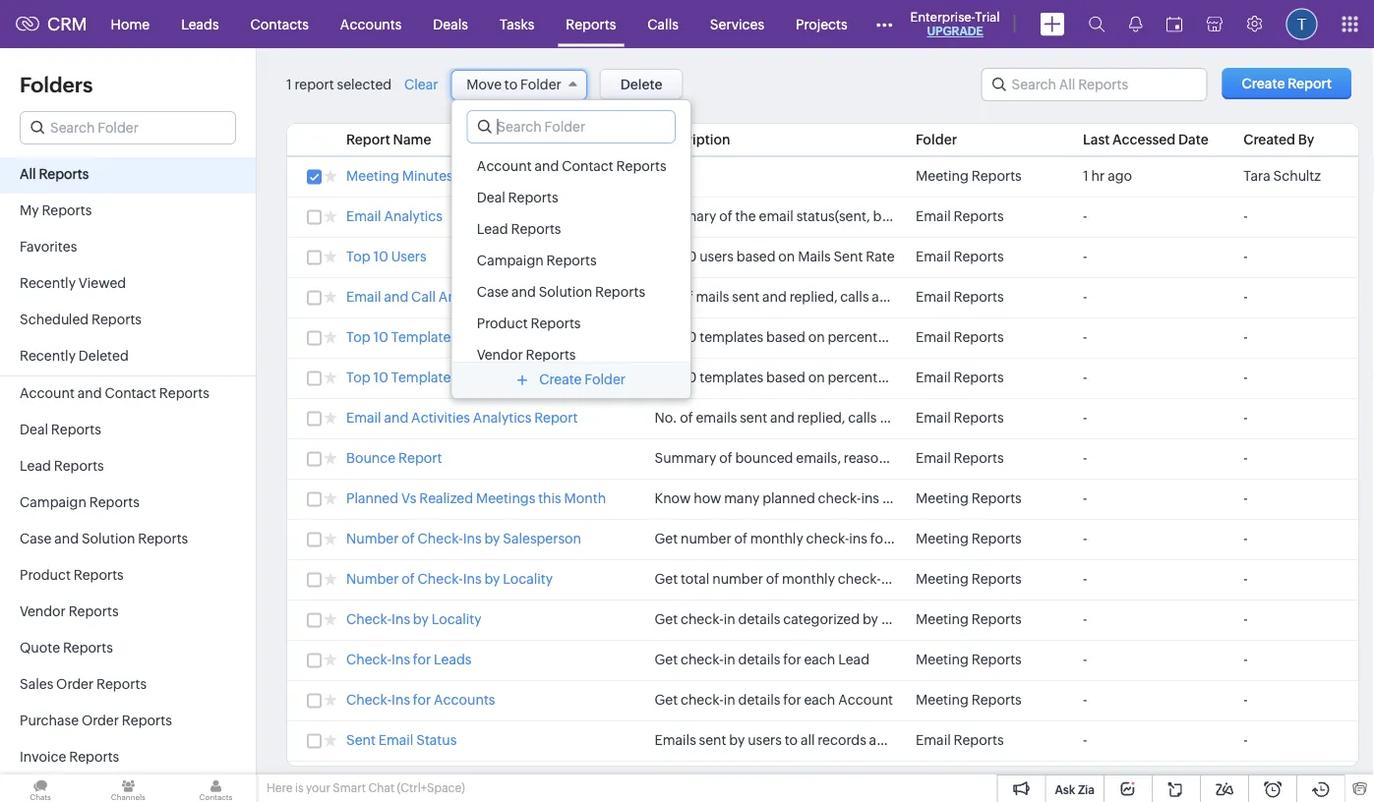 Task type: describe. For each thing, give the bounding box(es) containing it.
trial
[[975, 9, 1000, 24]]

0 vertical spatial email
[[759, 209, 794, 224]]

and left their
[[869, 733, 894, 749]]

sent for mails
[[732, 289, 760, 305]]

crm link
[[16, 14, 87, 34]]

and up bounce report
[[384, 410, 409, 426]]

top for top 10 templates based on percentage of recipients who have clicked the email
[[655, 370, 679, 386]]

tara schultz
[[1244, 168, 1321, 184]]

by up check-ins for leads
[[413, 612, 429, 628]]

crm
[[47, 14, 87, 34]]

lead inside option
[[477, 221, 508, 237]]

0 horizontal spatial users
[[700, 249, 734, 265]]

get check-in details for each account
[[655, 693, 893, 708]]

1 vertical spatial deal
[[20, 422, 48, 438]]

by right listed
[[1227, 410, 1243, 426]]

report left name
[[346, 132, 390, 148]]

get for get total number of monthly check-ins for customers by locality
[[655, 572, 678, 587]]

user
[[1313, 209, 1341, 224]]

0 horizontal spatial solution
[[82, 531, 135, 547]]

meeting for -
[[916, 168, 969, 184]]

planned
[[346, 491, 399, 507]]

and up open
[[511, 284, 536, 300]]

product inside option
[[477, 316, 528, 332]]

based for top 10 templates based on percentage of recipients who have clicked the email
[[767, 370, 806, 386]]

meeting for get check-in details categorized by locality
[[916, 612, 969, 628]]

categorized
[[783, 612, 860, 628]]

for down get check-in details categorized by locality
[[783, 652, 802, 668]]

0 horizontal spatial account and contact reports
[[20, 386, 209, 401]]

home
[[111, 16, 150, 32]]

delete button
[[600, 69, 683, 100]]

8 email reports from the top
[[916, 733, 1004, 749]]

replied, for dialled
[[798, 410, 846, 426]]

check- down number of check-ins by salesperson "link" at left bottom
[[418, 572, 463, 587]]

details for lead
[[738, 652, 781, 668]]

open
[[479, 330, 515, 345]]

report down create folder
[[534, 410, 578, 426]]

the left bounce,
[[911, 451, 932, 466]]

2 vertical spatial ins
[[881, 572, 900, 587]]

for down check-ins for leads link
[[413, 693, 431, 708]]

and down deleted
[[77, 386, 102, 401]]

and left the clicked)
[[993, 209, 1018, 224]]

check- for check-ins for accounts
[[346, 693, 392, 708]]

based for top 10 templates based on percentage of recipients who have opened the email
[[767, 330, 806, 345]]

0 horizontal spatial search folder text field
[[21, 112, 235, 144]]

meeting reports for account
[[916, 693, 1022, 708]]

top for top 10 users
[[346, 249, 371, 265]]

ins for accounts
[[392, 693, 410, 708]]

1 horizontal spatial sales
[[1304, 410, 1336, 426]]

templates for open
[[391, 330, 458, 345]]

create folder
[[539, 372, 626, 388]]

completed
[[962, 531, 1032, 547]]

check-ins for accounts link
[[346, 693, 495, 711]]

no. for no. of mails sent and replied, calls attended and missed by sales representatives
[[655, 289, 677, 305]]

get check-in details for each lead
[[655, 652, 870, 668]]

by down completed
[[994, 572, 1010, 587]]

for down get number of monthly check-ins for customers completed by each salesperson
[[902, 572, 920, 587]]

1 vertical spatial number
[[713, 572, 763, 587]]

number of check-ins by locality
[[346, 572, 553, 587]]

top for top 10 users based on mails sent rate
[[655, 249, 679, 265]]

summary of bounced emails, reason for the bounce, date the bounce occurred, the record related to the bounce e
[[655, 451, 1375, 466]]

listed
[[1189, 410, 1224, 426]]

by down get total number of monthly check-ins for customers by locality
[[863, 612, 879, 628]]

repres
[[1339, 410, 1375, 426]]

each for lead
[[804, 652, 836, 668]]

of up check-ins by locality
[[402, 572, 415, 587]]

1 vertical spatial account
[[20, 386, 75, 401]]

by right completed
[[1035, 531, 1051, 547]]

get for get number of monthly check-ins for customers completed by each salesperson
[[655, 531, 678, 547]]

2 vertical spatial lead
[[838, 652, 870, 668]]

description
[[655, 132, 731, 148]]

1 vertical spatial to
[[1279, 451, 1292, 466]]

favorites
[[20, 239, 77, 255]]

and up deal reports option
[[534, 158, 559, 174]]

of up get check-in details categorized by locality
[[766, 572, 779, 587]]

0 vertical spatial rate
[[866, 249, 895, 265]]

who for opened
[[987, 330, 1015, 345]]

users
[[391, 249, 427, 265]]

email for top 10 templates based on percentage of recipients who have clicked the email
[[1124, 370, 1158, 386]]

check- for check-ins by locality
[[346, 612, 392, 628]]

move
[[467, 77, 502, 92]]

report up vs
[[399, 451, 442, 466]]

invoice
[[20, 750, 66, 766]]

template,
[[1170, 209, 1232, 224]]

purchase order reports link
[[0, 705, 256, 741]]

0 horizontal spatial leads
[[181, 16, 219, 32]]

email reports for events,
[[916, 410, 1004, 426]]

clicked)
[[1021, 209, 1071, 224]]

vs
[[401, 491, 417, 507]]

on for top 10 templates based on percentage of recipients who have clicked the email
[[809, 370, 825, 386]]

10 for top 10 users
[[373, 249, 388, 265]]

meeting for get check-in details for each account
[[916, 693, 969, 708]]

recently for recently viewed
[[20, 276, 76, 291]]

salesperson inside "link"
[[503, 531, 582, 547]]

0 vertical spatial monthly
[[750, 531, 804, 547]]

meeting for get number of monthly check-ins for customers completed by each salesperson
[[916, 531, 969, 547]]

by left click
[[460, 370, 476, 386]]

mails
[[798, 249, 831, 265]]

the right related at the right of page
[[1295, 451, 1316, 466]]

of down no. of mails sent and replied, calls attended and missed by sales representatives
[[905, 330, 918, 345]]

of up top 10 users based on mails sent rate
[[719, 209, 733, 224]]

10 for top 10 users based on mails sent rate
[[682, 249, 697, 265]]

case inside option
[[477, 284, 508, 300]]

meetings
[[476, 491, 536, 507]]

in right realized
[[1004, 491, 1016, 507]]

representatives
[[1062, 289, 1160, 305]]

the right opened
[[1103, 330, 1124, 345]]

and right dialled
[[926, 410, 950, 426]]

0 horizontal spatial product
[[20, 568, 71, 583]]

the down events,
[[1022, 451, 1043, 466]]

meeting reports for have
[[916, 491, 1022, 507]]

my reports link
[[0, 194, 256, 230]]

here is your smart chat (ctrl+space)
[[267, 782, 465, 796]]

account and contact reports link
[[0, 377, 256, 413]]

based for top 10 users based on mails sent rate
[[737, 249, 776, 265]]

lead reports inside option
[[477, 221, 561, 237]]

for right reason
[[890, 451, 908, 466]]

leads link
[[165, 0, 235, 48]]

contacts link
[[235, 0, 325, 48]]

ins for locality
[[392, 612, 410, 628]]

their
[[897, 733, 926, 749]]

opened
[[1051, 330, 1100, 345]]

0 vertical spatial sent
[[834, 249, 863, 265]]

email and call analytics report link
[[346, 289, 544, 308]]

get for get check-in details for each account
[[655, 693, 678, 708]]

1 vertical spatial lead reports
[[20, 459, 104, 474]]

top 10 templates by open rate
[[346, 330, 547, 345]]

quote
[[20, 641, 60, 656]]

month
[[564, 491, 606, 507]]

invoice reports link
[[0, 741, 256, 777]]

top 10 templates by open rate link
[[346, 330, 547, 348]]

dialled
[[880, 410, 923, 426]]

clear
[[404, 77, 438, 92]]

meeting reports for ins
[[916, 572, 1022, 587]]

planned
[[763, 491, 815, 507]]

meeting for know how many planned check-ins have been realized in the current month
[[916, 491, 969, 507]]

1 report selected
[[286, 77, 392, 92]]

and left call
[[384, 289, 409, 305]]

on left the date,
[[1116, 209, 1132, 224]]

and down top 10 users based on mails sent rate
[[763, 289, 787, 305]]

vendor reports inside option
[[477, 347, 576, 363]]

2 vertical spatial sent
[[699, 733, 727, 749]]

account and contact reports inside option
[[477, 158, 666, 174]]

for down the "check-ins by locality" link
[[413, 652, 431, 668]]

1 for 1 report selected
[[286, 77, 292, 92]]

order for sales
[[56, 677, 94, 693]]

sent for emails
[[740, 410, 768, 426]]

campaign reports option
[[452, 245, 691, 276]]

sales order reports
[[20, 677, 147, 693]]

calls
[[648, 16, 679, 32]]

records
[[818, 733, 867, 749]]

status(sent,
[[797, 209, 871, 224]]

report
[[295, 77, 334, 92]]

how
[[694, 491, 722, 507]]

tasks
[[500, 16, 535, 32]]

bounced,
[[873, 209, 935, 224]]

product reports inside option
[[477, 316, 581, 332]]

of left mails
[[680, 289, 693, 305]]

account inside option
[[477, 158, 531, 174]]

move to folder
[[467, 77, 562, 92]]

product reports option
[[452, 308, 691, 339]]

total
[[681, 572, 710, 587]]

no. of mails sent and replied, calls attended and missed by sales representatives
[[655, 289, 1160, 305]]

viewed
[[79, 276, 126, 291]]

0 vertical spatial customers
[[891, 531, 959, 547]]

emails,
[[796, 451, 841, 466]]

0 horizontal spatial vendor
[[20, 604, 66, 620]]

realized
[[419, 491, 473, 507]]

summary for summary of the email status(sent, bounced, opened, and clicked) based on date, template, module and user
[[655, 209, 717, 224]]

calls for dialled
[[848, 410, 877, 426]]

deals link
[[418, 0, 484, 48]]

last
[[1083, 132, 1110, 148]]

10 for top 10 templates based on percentage of recipients who have opened the email
[[682, 330, 697, 345]]

date
[[1179, 132, 1209, 148]]

created by
[[1244, 132, 1315, 148]]

1 horizontal spatial accounts
[[434, 693, 495, 708]]

reports link
[[550, 0, 632, 48]]

of down many
[[734, 531, 748, 547]]

1 vertical spatial case and solution reports
[[20, 531, 188, 547]]

ins inside "link"
[[463, 531, 482, 547]]

based down the hr
[[1074, 209, 1113, 224]]

email reports for by
[[916, 289, 1004, 305]]

1 vertical spatial locality
[[881, 612, 927, 628]]

of down top 10 templates based on percentage of recipients who have opened the email on the top
[[905, 370, 918, 386]]

recipients for opened
[[921, 330, 984, 345]]

1 vertical spatial folder
[[916, 132, 958, 148]]

purchase
[[20, 713, 79, 729]]

planned vs realized meetings this month
[[346, 491, 606, 507]]

2 bounce from the left
[[1318, 451, 1368, 466]]

and left repres
[[1277, 410, 1302, 426]]

2 horizontal spatial account
[[838, 693, 893, 708]]

0 vertical spatial locality
[[1012, 572, 1058, 587]]

for down know how many planned check-ins have been realized in the current month
[[871, 531, 889, 547]]

is
[[295, 782, 304, 796]]

1 vertical spatial monthly
[[782, 572, 835, 587]]

click
[[479, 370, 511, 386]]

accessed
[[1113, 132, 1176, 148]]

0 vertical spatial number
[[681, 531, 732, 547]]

invoice reports
[[20, 750, 119, 766]]

lead reports link
[[0, 450, 256, 486]]

all reports link
[[0, 157, 256, 194]]

1 vertical spatial date
[[990, 451, 1019, 466]]

1 meeting reports from the top
[[916, 168, 1022, 184]]

and down campaign reports link
[[54, 531, 79, 547]]

2 vertical spatial folder
[[585, 372, 626, 388]]

case and solution reports option
[[452, 276, 691, 308]]

vendor reports link
[[0, 595, 256, 632]]

report up open
[[500, 289, 544, 305]]

and left tasks
[[1127, 410, 1151, 426]]

0 vertical spatial each
[[1054, 531, 1085, 547]]

zia
[[1078, 784, 1095, 797]]

deal reports inside option
[[477, 190, 558, 206]]

and left "user" at the right of the page
[[1286, 209, 1310, 224]]

report inside button
[[1288, 76, 1332, 92]]

scheduled
[[20, 312, 89, 328]]

1 vertical spatial contact
[[105, 386, 156, 401]]

calls link
[[632, 0, 695, 48]]

deal inside option
[[477, 190, 505, 206]]

0 vertical spatial sales
[[1027, 289, 1059, 305]]

ask
[[1055, 784, 1076, 797]]

top 10 users
[[346, 249, 427, 265]]

(ctrl+space)
[[397, 782, 465, 796]]

vendor reports option
[[452, 339, 691, 371]]

rate for top 10 templates based on percentage of recipients who have clicked the email
[[514, 370, 543, 386]]

0 vertical spatial accounts
[[340, 16, 402, 32]]

percentage for clicked
[[828, 370, 902, 386]]



Task type: vqa. For each thing, say whether or not it's contained in the screenshot.
Signals "image"
no



Task type: locate. For each thing, give the bounding box(es) containing it.
1 bounce from the left
[[1046, 451, 1095, 466]]

emails
[[696, 410, 737, 426]]

number inside "link"
[[346, 531, 399, 547]]

1 vertical spatial vendor reports
[[20, 604, 119, 620]]

account up deal reports option
[[477, 158, 531, 174]]

related
[[1231, 451, 1276, 466]]

get number of monthly check-ins for customers completed by each salesperson
[[655, 531, 1166, 547]]

by down get check-in details for each account on the bottom of page
[[729, 733, 745, 749]]

1 vertical spatial have
[[1018, 370, 1048, 386]]

ins up check-ins for leads
[[392, 612, 410, 628]]

and left missed
[[933, 289, 958, 305]]

1 templates from the top
[[700, 330, 764, 345]]

based
[[1074, 209, 1113, 224], [737, 249, 776, 265], [767, 330, 806, 345], [767, 370, 806, 386]]

0 vertical spatial lead
[[477, 221, 508, 237]]

date,
[[1135, 209, 1168, 224]]

2 summary from the top
[[655, 451, 717, 466]]

1 vertical spatial number
[[346, 572, 399, 587]]

0 vertical spatial solution
[[538, 284, 592, 300]]

1 horizontal spatial deal reports
[[477, 190, 558, 206]]

customers down been
[[891, 531, 959, 547]]

0 vertical spatial templates
[[391, 330, 458, 345]]

users
[[700, 249, 734, 265], [748, 733, 782, 749]]

2 templates from the top
[[391, 370, 458, 386]]

0 horizontal spatial campaign
[[20, 495, 87, 511]]

salesperson down this
[[503, 531, 582, 547]]

calls for attended
[[841, 289, 869, 305]]

by down planned vs realized meetings this month link
[[485, 531, 500, 547]]

based up the bounced
[[767, 370, 806, 386]]

meeting reports for for
[[916, 531, 1022, 547]]

1 vertical spatial ins
[[849, 531, 868, 547]]

campaign reports down "lead reports" link
[[20, 495, 139, 511]]

account and contact reports down recently deleted "link"
[[20, 386, 209, 401]]

email reports for clicked
[[916, 370, 1004, 386]]

recipients for clicked
[[921, 370, 984, 386]]

analytics for call
[[439, 289, 497, 305]]

customers down completed
[[923, 572, 991, 587]]

case and solution reports down campaign reports link
[[20, 531, 188, 547]]

1 vertical spatial leads
[[434, 652, 472, 668]]

bounce left the e on the right bottom
[[1318, 451, 1368, 466]]

10 for top 10 templates by open rate
[[373, 330, 388, 345]]

by inside "link"
[[485, 531, 500, 547]]

1 vertical spatial summary
[[655, 451, 717, 466]]

calls left dialled
[[848, 410, 877, 426]]

1 no. from the top
[[655, 289, 677, 305]]

order for purchase
[[82, 713, 119, 729]]

5 email reports from the top
[[916, 370, 1004, 386]]

ins down the "check-ins by locality" link
[[392, 652, 410, 668]]

top 10 templates based on percentage of recipients who have clicked the email
[[655, 370, 1158, 386]]

date up related at the right of page
[[1246, 410, 1274, 426]]

sales
[[20, 677, 53, 693]]

lead reports
[[477, 221, 561, 237], [20, 459, 104, 474]]

locality down the number of check-ins by locality link
[[432, 612, 482, 628]]

email reports for on
[[916, 209, 1004, 224]]

upgrade
[[927, 25, 984, 38]]

0 vertical spatial create
[[1242, 76, 1286, 92]]

clicked
[[1051, 370, 1097, 386]]

summary up know
[[655, 451, 717, 466]]

analytics for activities
[[473, 410, 532, 426]]

campaign reports
[[477, 253, 596, 269], [20, 495, 139, 511]]

1 horizontal spatial 1
[[1083, 168, 1089, 184]]

product reports link
[[0, 559, 256, 595]]

0 vertical spatial date
[[1246, 410, 1274, 426]]

1 for 1 hr ago
[[1083, 168, 1089, 184]]

each down current
[[1054, 531, 1085, 547]]

1 vertical spatial who
[[987, 370, 1015, 386]]

missed
[[961, 289, 1006, 305]]

in for get check-in details categorized by locality
[[724, 612, 736, 628]]

recently down favorites
[[20, 276, 76, 291]]

by down number of check-ins by salesperson "link" at left bottom
[[485, 572, 500, 587]]

meeting reports for locality
[[916, 612, 1022, 628]]

list box containing account and contact reports
[[452, 146, 691, 371]]

4 meeting reports from the top
[[916, 572, 1022, 587]]

number for number of check-ins by salesperson
[[346, 531, 399, 547]]

on down mails
[[809, 330, 825, 345]]

1
[[286, 77, 292, 92], [1083, 168, 1089, 184]]

analytics inside email and call analytics report link
[[439, 289, 497, 305]]

1 vertical spatial product reports
[[20, 568, 124, 583]]

get for get check-in details categorized by locality
[[655, 612, 678, 628]]

record
[[1186, 451, 1228, 466]]

1 vertical spatial create
[[539, 372, 582, 388]]

1 horizontal spatial account
[[477, 158, 531, 174]]

each for account
[[804, 693, 836, 708]]

0 horizontal spatial 1
[[286, 77, 292, 92]]

have
[[1018, 330, 1048, 345], [1018, 370, 1048, 386], [882, 491, 913, 507]]

10 for top 10 templates based on percentage of recipients who have clicked the email
[[682, 370, 697, 386]]

templates for click
[[391, 370, 458, 386]]

1 templates from the top
[[391, 330, 458, 345]]

0 vertical spatial lead reports
[[477, 221, 561, 237]]

0 vertical spatial 1
[[286, 77, 292, 92]]

on left mails
[[779, 249, 795, 265]]

2 recipients from the top
[[921, 370, 984, 386]]

recently down scheduled
[[20, 348, 76, 364]]

bounced
[[735, 451, 794, 466]]

sent up here is your smart chat (ctrl+space)
[[346, 733, 376, 749]]

quote reports link
[[0, 632, 256, 668]]

by left open
[[460, 330, 476, 345]]

details for account
[[738, 693, 781, 708]]

leads right home link on the left top
[[181, 16, 219, 32]]

chats image
[[0, 775, 81, 803]]

2 recently from the top
[[20, 348, 76, 364]]

top for top 10 templates by click rate
[[346, 370, 371, 386]]

3 get from the top
[[655, 612, 678, 628]]

checkins,
[[1063, 410, 1124, 426]]

1 vertical spatial lead
[[20, 459, 51, 474]]

no. left mails
[[655, 289, 677, 305]]

1 vertical spatial users
[[748, 733, 782, 749]]

0 horizontal spatial locality
[[432, 612, 482, 628]]

scheduled reports link
[[0, 303, 256, 339]]

email
[[346, 209, 381, 224], [916, 209, 951, 224], [916, 249, 951, 265], [346, 289, 381, 305], [916, 289, 951, 305], [916, 330, 951, 345], [916, 370, 951, 386], [346, 410, 381, 426], [916, 410, 951, 426], [916, 451, 951, 466], [379, 733, 414, 749], [916, 733, 951, 749]]

get for get check-in details for each lead
[[655, 652, 678, 668]]

email for top 10 templates based on percentage of recipients who have opened the email
[[1127, 330, 1162, 345]]

0 vertical spatial sent
[[732, 289, 760, 305]]

deal reports option
[[452, 182, 691, 214]]

the right clicked
[[1100, 370, 1121, 386]]

analytics right call
[[439, 289, 497, 305]]

by right missed
[[1009, 289, 1025, 305]]

order inside "link"
[[82, 713, 119, 729]]

list box
[[452, 146, 691, 371]]

1 vertical spatial account and contact reports
[[20, 386, 209, 401]]

percentage down attended
[[828, 330, 902, 345]]

summary
[[655, 209, 717, 224], [655, 451, 717, 466]]

locality
[[503, 572, 553, 587], [432, 612, 482, 628]]

rate up attended
[[866, 249, 895, 265]]

details up get check-in details for each account on the bottom of page
[[738, 652, 781, 668]]

solution inside option
[[538, 284, 592, 300]]

Search All Reports text field
[[983, 69, 1207, 100]]

recipients up received,
[[921, 370, 984, 386]]

here
[[267, 782, 293, 796]]

tasks
[[1154, 410, 1187, 426]]

2 templates from the top
[[700, 370, 764, 386]]

number
[[346, 531, 399, 547], [346, 572, 399, 587]]

purchase order reports
[[20, 713, 172, 729]]

projects link
[[780, 0, 864, 48]]

10 down the top 10 templates by open rate link
[[373, 370, 388, 386]]

top for top 10 templates based on percentage of recipients who have opened the email
[[655, 330, 679, 345]]

1 recipients from the top
[[921, 330, 984, 345]]

1 vertical spatial deal reports
[[20, 422, 101, 438]]

the left record
[[1163, 451, 1184, 466]]

top 10 users link
[[346, 249, 427, 268]]

1 horizontal spatial case
[[477, 284, 508, 300]]

1 vertical spatial recipients
[[921, 370, 984, 386]]

by
[[1299, 132, 1315, 148], [1009, 289, 1025, 305], [460, 330, 476, 345], [460, 370, 476, 386], [1227, 410, 1243, 426], [485, 531, 500, 547], [1035, 531, 1051, 547], [485, 572, 500, 587], [994, 572, 1010, 587], [413, 612, 429, 628], [863, 612, 879, 628], [729, 733, 745, 749]]

lead reports up campaign reports option
[[477, 221, 561, 237]]

5 meeting reports from the top
[[916, 612, 1022, 628]]

10 for top 10 templates by click rate
[[373, 370, 388, 386]]

0 vertical spatial product reports
[[477, 316, 581, 332]]

no.
[[655, 289, 677, 305], [655, 410, 677, 426]]

2 who from the top
[[987, 370, 1015, 386]]

1 vertical spatial locality
[[432, 612, 482, 628]]

hr
[[1092, 168, 1105, 184]]

meeting for get total number of monthly check-ins for customers by locality
[[916, 572, 969, 587]]

1 left 'report'
[[286, 77, 292, 92]]

number
[[681, 531, 732, 547], [713, 572, 763, 587]]

deal reports down account and contact reports option
[[477, 190, 558, 206]]

folders
[[20, 73, 93, 96]]

3 email reports from the top
[[916, 289, 1004, 305]]

1 email reports from the top
[[916, 209, 1004, 224]]

campaign reports down lead reports option
[[477, 253, 596, 269]]

ago
[[1108, 168, 1133, 184]]

1 vertical spatial calls
[[848, 410, 877, 426]]

monthly up categorized
[[782, 572, 835, 587]]

in up get check-in details for each lead on the bottom of the page
[[724, 612, 736, 628]]

ins for have
[[861, 491, 880, 507]]

1 horizontal spatial search folder text field
[[468, 111, 675, 143]]

1 number from the top
[[346, 531, 399, 547]]

percentage for opened
[[828, 330, 902, 345]]

customers
[[891, 531, 959, 547], [923, 572, 991, 587]]

email reports for opened
[[916, 330, 1004, 345]]

meeting reports for lead
[[916, 652, 1022, 668]]

1 horizontal spatial date
[[1246, 410, 1274, 426]]

enterprise-trial upgrade
[[911, 9, 1000, 38]]

1 vertical spatial vendor
[[20, 604, 66, 620]]

1 recently from the top
[[20, 276, 76, 291]]

vendor up quote
[[20, 604, 66, 620]]

recently inside recently viewed link
[[20, 276, 76, 291]]

email and activities analytics report link
[[346, 410, 578, 429]]

account and contact reports option
[[452, 151, 691, 182]]

analytics inside the email and activities analytics report link
[[473, 410, 532, 426]]

0 vertical spatial locality
[[503, 572, 553, 587]]

your
[[306, 782, 331, 796]]

product
[[477, 316, 528, 332], [20, 568, 71, 583]]

2 salesperson from the left
[[1088, 531, 1166, 547]]

ins up get total number of monthly check-ins for customers by locality
[[849, 531, 868, 547]]

no. left emails at right bottom
[[655, 410, 677, 426]]

sales left repres
[[1304, 410, 1336, 426]]

in up get check-in details for each account on the bottom of page
[[724, 652, 736, 668]]

Move to Folder field
[[451, 70, 587, 100]]

solution up product reports option
[[538, 284, 592, 300]]

contacts image
[[176, 775, 256, 803]]

received,
[[953, 410, 1011, 426]]

for up all
[[783, 693, 802, 708]]

folder inside "field"
[[521, 77, 562, 92]]

2 meeting reports from the top
[[916, 491, 1022, 507]]

case and solution reports inside option
[[477, 284, 645, 300]]

create report
[[1242, 76, 1332, 92]]

delete
[[621, 77, 663, 92]]

services link
[[695, 0, 780, 48]]

0 horizontal spatial deal
[[20, 422, 48, 438]]

1 horizontal spatial solution
[[538, 284, 592, 300]]

of left the bounced
[[719, 451, 733, 466]]

meeting minutes link
[[346, 168, 453, 187]]

0 vertical spatial order
[[56, 677, 94, 693]]

contact inside option
[[562, 158, 613, 174]]

2 percentage from the top
[[828, 370, 902, 386]]

details for locality
[[738, 612, 781, 628]]

0 vertical spatial recently
[[20, 276, 76, 291]]

2 no. from the top
[[655, 410, 677, 426]]

recipients
[[921, 330, 984, 345], [921, 370, 984, 386]]

0 vertical spatial replied,
[[790, 289, 838, 305]]

0 vertical spatial deal
[[477, 190, 505, 206]]

for
[[890, 451, 908, 466], [871, 531, 889, 547], [902, 572, 920, 587], [413, 652, 431, 668], [783, 652, 802, 668], [413, 693, 431, 708], [783, 693, 802, 708]]

1 vertical spatial 1
[[1083, 168, 1089, 184]]

1 get from the top
[[655, 531, 678, 547]]

top for top 10 templates by open rate
[[346, 330, 371, 345]]

locality down number of check-ins by salesperson "link" at left bottom
[[503, 572, 553, 587]]

1 vertical spatial campaign
[[20, 495, 87, 511]]

1 salesperson from the left
[[503, 531, 582, 547]]

0 vertical spatial leads
[[181, 16, 219, 32]]

the left current
[[1018, 491, 1039, 507]]

been
[[916, 491, 948, 507]]

create up created
[[1242, 76, 1286, 92]]

5 get from the top
[[655, 693, 678, 708]]

create report button
[[1223, 68, 1352, 99]]

templates for top 10 templates based on percentage of recipients who have clicked the email
[[700, 370, 764, 386]]

ins down number of check-ins by salesperson "link" at left bottom
[[463, 572, 482, 587]]

1 vertical spatial customers
[[923, 572, 991, 587]]

rate for top 10 templates based on percentage of recipients who have opened the email
[[518, 330, 547, 345]]

1 horizontal spatial lead reports
[[477, 221, 561, 237]]

locality down get total number of monthly check-ins for customers by locality
[[881, 612, 927, 628]]

in for get check-in details for each lead
[[724, 652, 736, 668]]

locality down completed
[[1012, 572, 1058, 587]]

1 vertical spatial campaign reports
[[20, 495, 139, 511]]

lead reports down deal reports link
[[20, 459, 104, 474]]

in for get check-in details for each account
[[724, 693, 736, 708]]

4 get from the top
[[655, 652, 678, 668]]

current
[[1042, 491, 1089, 507]]

1 horizontal spatial case and solution reports
[[477, 284, 645, 300]]

1 summary from the top
[[655, 209, 717, 224]]

create down vendor reports option
[[539, 372, 582, 388]]

1 horizontal spatial locality
[[503, 572, 553, 587]]

solution
[[538, 284, 592, 300], [82, 531, 135, 547]]

0 vertical spatial ins
[[861, 491, 880, 507]]

reports
[[566, 16, 616, 32], [616, 158, 666, 174], [39, 166, 89, 182], [972, 168, 1022, 184], [508, 190, 558, 206], [42, 203, 92, 218], [954, 209, 1004, 224], [511, 221, 561, 237], [954, 249, 1004, 265], [546, 253, 596, 269], [595, 284, 645, 300], [954, 289, 1004, 305], [91, 312, 142, 328], [530, 316, 581, 332], [954, 330, 1004, 345], [525, 347, 576, 363], [954, 370, 1004, 386], [159, 386, 209, 401], [954, 410, 1004, 426], [51, 422, 101, 438], [954, 451, 1004, 466], [54, 459, 104, 474], [972, 491, 1022, 507], [89, 495, 139, 511], [138, 531, 188, 547], [972, 531, 1022, 547], [73, 568, 124, 583], [972, 572, 1022, 587], [69, 604, 119, 620], [972, 612, 1022, 628], [63, 641, 113, 656], [972, 652, 1022, 668], [96, 677, 147, 693], [972, 693, 1022, 708], [122, 713, 172, 729], [954, 733, 1004, 749], [69, 750, 119, 766]]

meeting minutes
[[346, 168, 453, 184]]

7 email reports from the top
[[916, 451, 1004, 466]]

accounts up status
[[434, 693, 495, 708]]

recently for recently deleted
[[20, 348, 76, 364]]

6 meeting reports from the top
[[916, 652, 1022, 668]]

2 vertical spatial have
[[882, 491, 913, 507]]

campaign down lead reports option
[[477, 253, 543, 269]]

1 who from the top
[[987, 330, 1015, 345]]

who for clicked
[[987, 370, 1015, 386]]

reports inside "link"
[[91, 312, 142, 328]]

ins
[[861, 491, 880, 507], [849, 531, 868, 547], [881, 572, 900, 587]]

recently inside recently deleted "link"
[[20, 348, 76, 364]]

report name
[[346, 132, 432, 148]]

and up the bounced
[[770, 410, 795, 426]]

campaign inside option
[[477, 253, 543, 269]]

1 details from the top
[[738, 612, 781, 628]]

ins for leads
[[392, 652, 410, 668]]

ins for for
[[849, 531, 868, 547]]

1 vertical spatial order
[[82, 713, 119, 729]]

meeting for get check-in details for each lead
[[916, 652, 969, 668]]

quote reports
[[20, 641, 113, 656]]

events,
[[1014, 410, 1060, 426]]

email down "representatives"
[[1127, 330, 1162, 345]]

1 vertical spatial details
[[738, 652, 781, 668]]

0 vertical spatial analytics
[[384, 209, 443, 224]]

1 vertical spatial templates
[[700, 370, 764, 386]]

1 vertical spatial accounts
[[434, 693, 495, 708]]

by right created
[[1299, 132, 1315, 148]]

0 horizontal spatial accounts
[[340, 16, 402, 32]]

0 vertical spatial contact
[[562, 158, 613, 174]]

details down get check-in details for each lead on the bottom of the page
[[738, 693, 781, 708]]

2 horizontal spatial to
[[1279, 451, 1292, 466]]

email up tasks
[[1124, 370, 1158, 386]]

vendor inside option
[[477, 347, 523, 363]]

on up emails,
[[809, 370, 825, 386]]

product reports down case and solution reports link
[[20, 568, 124, 583]]

1 horizontal spatial bounce
[[1318, 451, 1368, 466]]

of left emails at right bottom
[[680, 410, 693, 426]]

on for top 10 users based on mails sent rate
[[779, 249, 795, 265]]

0 horizontal spatial lead
[[20, 459, 51, 474]]

rate
[[866, 249, 895, 265], [518, 330, 547, 345], [514, 370, 543, 386]]

recently
[[20, 276, 76, 291], [20, 348, 76, 364]]

of inside "link"
[[402, 531, 415, 547]]

check- up sent email status
[[346, 693, 392, 708]]

2 number from the top
[[346, 572, 399, 587]]

have left opened
[[1018, 330, 1048, 345]]

services
[[710, 16, 765, 32]]

2 get from the top
[[655, 572, 678, 587]]

ins down get number of monthly check-ins for customers completed by each salesperson
[[881, 572, 900, 587]]

sent
[[732, 289, 760, 305], [740, 410, 768, 426], [699, 733, 727, 749]]

the up top 10 users based on mails sent rate
[[735, 209, 756, 224]]

get
[[655, 531, 678, 547], [655, 572, 678, 587], [655, 612, 678, 628], [655, 652, 678, 668], [655, 693, 678, 708]]

0 horizontal spatial folder
[[521, 77, 562, 92]]

to right 'move'
[[505, 77, 518, 92]]

status
[[416, 733, 457, 749]]

schultz
[[1274, 168, 1321, 184]]

0 vertical spatial users
[[700, 249, 734, 265]]

1 vertical spatial sent
[[740, 410, 768, 426]]

create for create folder
[[539, 372, 582, 388]]

Search Folder text field
[[468, 111, 675, 143], [21, 112, 235, 144]]

0 horizontal spatial sales
[[1027, 289, 1059, 305]]

search folder text field up all reports link
[[21, 112, 235, 144]]

check- for check-ins for leads
[[346, 652, 392, 668]]

in down get check-in details for each lead on the bottom of the page
[[724, 693, 736, 708]]

have for clicked
[[1018, 370, 1048, 386]]

number right the total
[[713, 572, 763, 587]]

activities
[[411, 410, 470, 426]]

email reports for bounce
[[916, 451, 1004, 466]]

favorites link
[[0, 230, 256, 267]]

meeting
[[346, 168, 399, 184], [916, 168, 969, 184], [916, 491, 969, 507], [916, 531, 969, 547], [916, 572, 969, 587], [916, 612, 969, 628], [916, 652, 969, 668], [916, 693, 969, 708]]

on for top 10 templates based on percentage of recipients who have opened the email
[[809, 330, 825, 345]]

6 email reports from the top
[[916, 410, 1004, 426]]

2 vertical spatial details
[[738, 693, 781, 708]]

0 horizontal spatial date
[[990, 451, 1019, 466]]

tasks link
[[484, 0, 550, 48]]

0 vertical spatial calls
[[841, 289, 869, 305]]

vendor reports up quote reports
[[20, 604, 119, 620]]

no. for no. of emails sent and replied, calls dialled and received, events, checkins, and tasks listed by date and sales repres
[[655, 410, 677, 426]]

have for opened
[[1018, 330, 1048, 345]]

meeting reports
[[916, 168, 1022, 184], [916, 491, 1022, 507], [916, 531, 1022, 547], [916, 572, 1022, 587], [916, 612, 1022, 628], [916, 652, 1022, 668], [916, 693, 1022, 708]]

0 horizontal spatial case
[[20, 531, 52, 547]]

lead reports option
[[452, 214, 691, 245]]

check- inside "link"
[[418, 531, 463, 547]]

create inside button
[[1242, 76, 1286, 92]]

2 details from the top
[[738, 652, 781, 668]]

order
[[56, 677, 94, 693], [82, 713, 119, 729]]

7 meeting reports from the top
[[916, 693, 1022, 708]]

month
[[1092, 491, 1134, 507]]

1 horizontal spatial leads
[[434, 652, 472, 668]]

1 horizontal spatial campaign reports
[[477, 253, 596, 269]]

0 horizontal spatial salesperson
[[503, 531, 582, 547]]

campaign reports inside campaign reports link
[[20, 495, 139, 511]]

1 percentage from the top
[[828, 330, 902, 345]]

0 vertical spatial vendor
[[477, 347, 523, 363]]

analytics inside email analytics link
[[384, 209, 443, 224]]

to inside "field"
[[505, 77, 518, 92]]

summary for summary of bounced emails, reason for the bounce, date the bounce occurred, the record related to the bounce e
[[655, 451, 717, 466]]

call
[[411, 289, 436, 305]]

0 vertical spatial number
[[346, 531, 399, 547]]

recently viewed
[[20, 276, 126, 291]]

1 vertical spatial product
[[20, 568, 71, 583]]

case and solution reports link
[[0, 522, 256, 559]]

reports inside "link"
[[122, 713, 172, 729]]

summary down description
[[655, 209, 717, 224]]

replied, for attended
[[790, 289, 838, 305]]

1 vertical spatial percentage
[[828, 370, 902, 386]]

3 meeting reports from the top
[[916, 531, 1022, 547]]

1 horizontal spatial account and contact reports
[[477, 158, 666, 174]]

account down recently deleted
[[20, 386, 75, 401]]

3 details from the top
[[738, 693, 781, 708]]

bounce,
[[935, 451, 988, 466]]

number for number of check-ins by locality
[[346, 572, 399, 587]]

1 horizontal spatial users
[[748, 733, 782, 749]]

and
[[534, 158, 559, 174], [993, 209, 1018, 224], [1286, 209, 1310, 224], [511, 284, 536, 300], [384, 289, 409, 305], [763, 289, 787, 305], [933, 289, 958, 305], [77, 386, 102, 401], [384, 410, 409, 426], [770, 410, 795, 426], [926, 410, 950, 426], [1127, 410, 1151, 426], [1277, 410, 1302, 426], [54, 531, 79, 547], [869, 733, 894, 749]]

create for create report
[[1242, 76, 1286, 92]]

channels image
[[88, 775, 169, 803]]

1 horizontal spatial deal
[[477, 190, 505, 206]]

0 vertical spatial folder
[[521, 77, 562, 92]]

2 vertical spatial to
[[785, 733, 798, 749]]

0 vertical spatial deal reports
[[477, 190, 558, 206]]

analytics down click
[[473, 410, 532, 426]]

2 email reports from the top
[[916, 249, 1004, 265]]

0 horizontal spatial deal reports
[[20, 422, 101, 438]]

1 vertical spatial sent
[[346, 733, 376, 749]]

templates up emails at right bottom
[[700, 370, 764, 386]]

templates for top 10 templates based on percentage of recipients who have opened the email
[[700, 330, 764, 345]]

deal
[[477, 190, 505, 206], [20, 422, 48, 438]]

campaign reports inside campaign reports option
[[477, 253, 596, 269]]

4 email reports from the top
[[916, 330, 1004, 345]]

all
[[20, 166, 36, 182]]

who up 'no. of emails sent and replied, calls dialled and received, events, checkins, and tasks listed by date and sales repres'
[[987, 370, 1015, 386]]

top 10 templates based on percentage of recipients who have opened the email
[[655, 330, 1162, 345]]

1 horizontal spatial create
[[1242, 76, 1286, 92]]

product reports up vendor reports option
[[477, 316, 581, 332]]

0 vertical spatial percentage
[[828, 330, 902, 345]]



